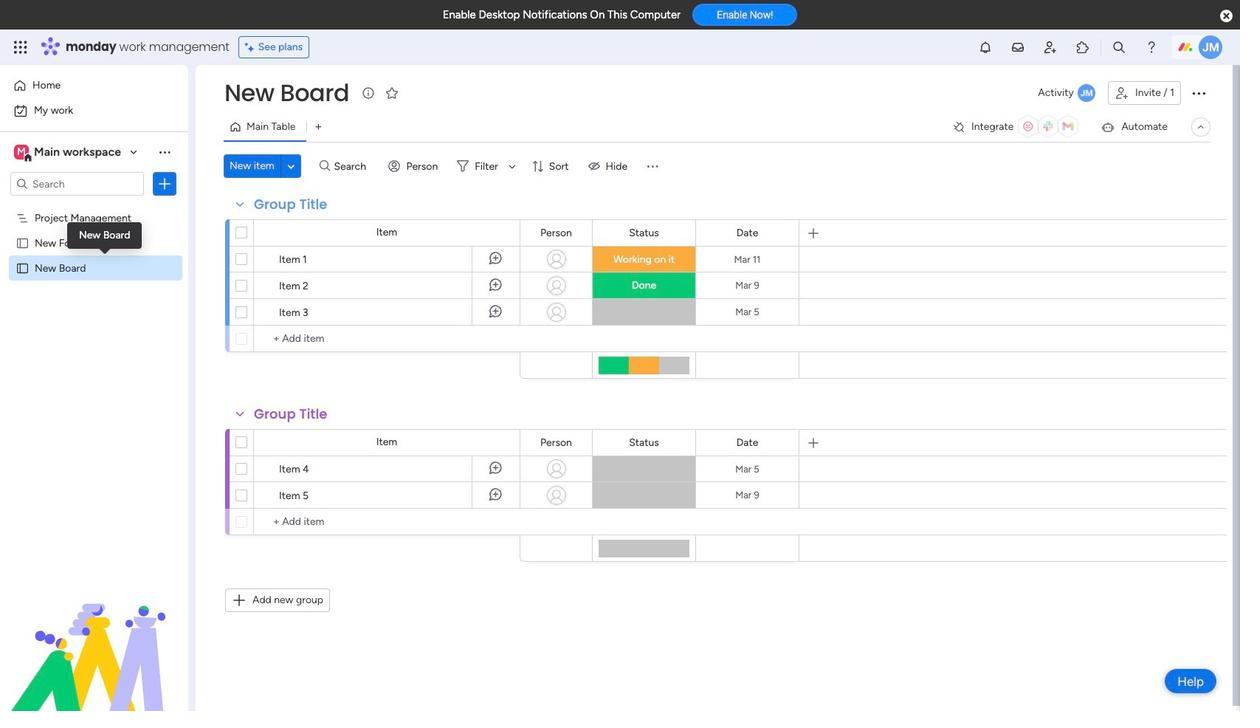 Task type: describe. For each thing, give the bounding box(es) containing it.
add view image
[[316, 121, 322, 133]]

1 public board image from the top
[[16, 236, 30, 250]]

update feed image
[[1011, 40, 1026, 55]]

notifications image
[[979, 40, 993, 55]]

collapse board header image
[[1196, 121, 1207, 133]]

Search in workspace field
[[31, 175, 123, 192]]

workspace selection element
[[14, 143, 123, 162]]

show board description image
[[360, 86, 378, 100]]

+ Add item text field
[[261, 330, 513, 348]]

add to favorites image
[[385, 85, 400, 100]]

invite members image
[[1044, 40, 1058, 55]]

2 public board image from the top
[[16, 261, 30, 275]]

arrow down image
[[504, 157, 521, 175]]

jeremy miller image
[[1199, 35, 1223, 59]]

0 vertical spatial option
[[9, 74, 179, 97]]

lottie animation element
[[0, 562, 188, 711]]



Task type: locate. For each thing, give the bounding box(es) containing it.
1 vertical spatial options image
[[157, 177, 172, 191]]

workspace image
[[14, 144, 29, 160]]

+ Add item text field
[[261, 513, 513, 531]]

0 vertical spatial public board image
[[16, 236, 30, 250]]

1 horizontal spatial options image
[[1190, 84, 1208, 102]]

0 vertical spatial options image
[[1190, 84, 1208, 102]]

menu image
[[646, 159, 660, 174]]

1 vertical spatial option
[[9, 99, 179, 123]]

1 vertical spatial public board image
[[16, 261, 30, 275]]

dapulse close image
[[1221, 9, 1233, 24]]

board activity image
[[1078, 84, 1096, 102]]

list box
[[0, 202, 188, 480]]

options image up collapse board header icon
[[1190, 84, 1208, 102]]

2 vertical spatial option
[[0, 204, 188, 207]]

see plans image
[[245, 39, 258, 55]]

public board image
[[16, 236, 30, 250], [16, 261, 30, 275]]

Search field
[[330, 156, 375, 177]]

options image
[[1190, 84, 1208, 102], [157, 177, 172, 191]]

v2 search image
[[320, 158, 330, 174]]

search everything image
[[1112, 40, 1127, 55]]

options image down workspace options "image" on the top
[[157, 177, 172, 191]]

monday marketplace image
[[1076, 40, 1091, 55]]

lottie animation image
[[0, 562, 188, 711]]

select product image
[[13, 40, 28, 55]]

workspace options image
[[157, 145, 172, 159]]

None field
[[221, 78, 353, 109], [250, 195, 331, 214], [537, 225, 576, 241], [626, 225, 663, 241], [733, 225, 762, 241], [250, 405, 331, 424], [537, 435, 576, 451], [626, 435, 663, 451], [733, 435, 762, 451], [221, 78, 353, 109], [250, 195, 331, 214], [537, 225, 576, 241], [626, 225, 663, 241], [733, 225, 762, 241], [250, 405, 331, 424], [537, 435, 576, 451], [626, 435, 663, 451], [733, 435, 762, 451]]

help image
[[1145, 40, 1159, 55]]

0 horizontal spatial options image
[[157, 177, 172, 191]]

option
[[9, 74, 179, 97], [9, 99, 179, 123], [0, 204, 188, 207]]

angle down image
[[288, 161, 295, 172]]



Task type: vqa. For each thing, say whether or not it's contained in the screenshot.
the rightmost "list box"
no



